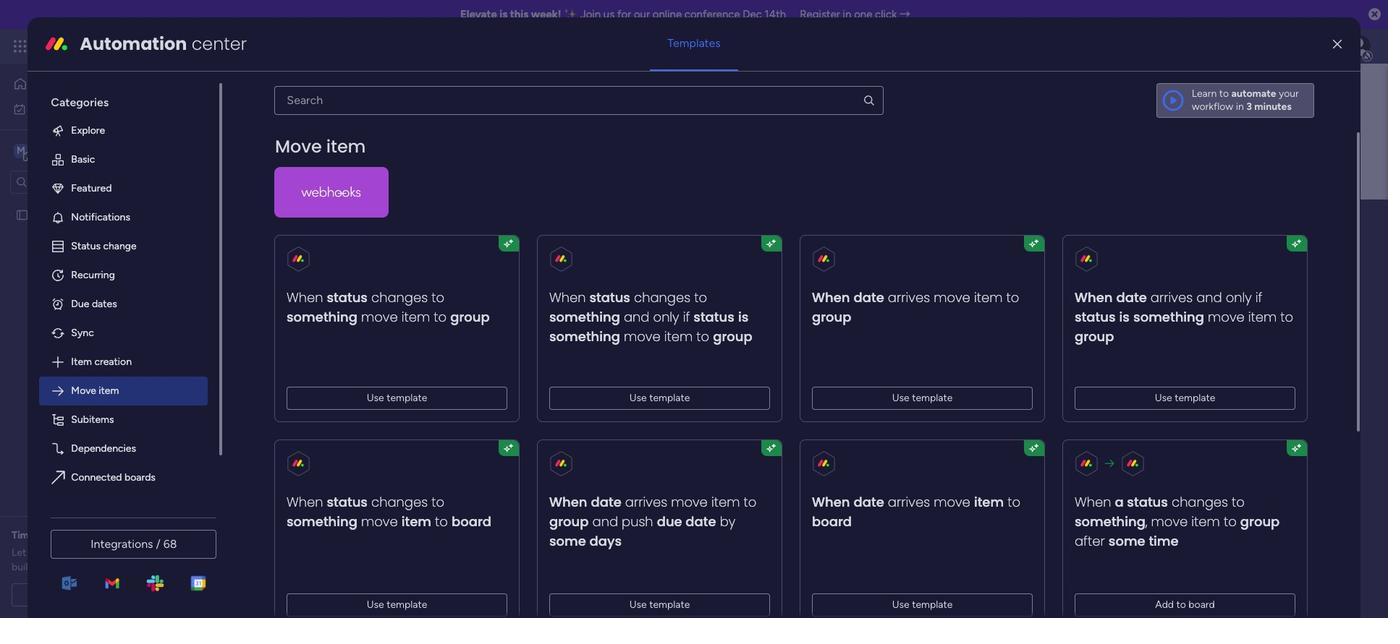 Task type: vqa. For each thing, say whether or not it's contained in the screenshot.
middle is
yes



Task type: locate. For each thing, give the bounding box(es) containing it.
m
[[17, 144, 25, 157]]

when for when status changes   to something move item to group
[[287, 289, 323, 307]]

our left online at the top left
[[634, 8, 650, 21]]

and inside when date arrives   and only if status is something move item to group
[[1197, 289, 1223, 307]]

some left the "days"
[[550, 533, 587, 551]]

0 horizontal spatial for
[[37, 530, 51, 542]]

main workspace
[[33, 144, 119, 157], [361, 205, 547, 238]]

2 vertical spatial workspace
[[502, 327, 551, 339]]

arrives inside when date arrives   move item to group and   push due date by some days
[[626, 494, 668, 512]]

explore option
[[39, 116, 208, 145]]

in left the "one"
[[843, 8, 852, 21]]

a for meeting
[[92, 589, 97, 602]]

something inside when status changes   to something move item to board
[[287, 513, 358, 531]]

in right recently
[[472, 327, 480, 339]]

item inside when date arrives   move item to group and   push due date by some days
[[712, 494, 740, 512]]

arrives for when date arrives   move item to group
[[888, 289, 931, 307]]

2 some from the left
[[1109, 533, 1146, 551]]

1 horizontal spatial work
[[117, 38, 143, 54]]

item inside when status changes   to something and only if status is something move item to group
[[665, 328, 693, 346]]

week!
[[531, 8, 561, 21]]

a inside when a status changes to something , move item to group after some time
[[1116, 494, 1124, 512]]

learn to automate
[[1192, 87, 1277, 100]]

for left an
[[37, 530, 51, 542]]

main
[[33, 144, 59, 157], [361, 205, 417, 238]]

schedule a meeting
[[47, 589, 137, 602]]

use for group
[[367, 392, 384, 405]]

0 horizontal spatial board
[[452, 513, 492, 531]]

0 vertical spatial boards
[[313, 292, 348, 306]]

group inside when a status changes to something , move item to group after some time
[[1241, 513, 1280, 531]]

select product image
[[13, 39, 28, 54]]

arrives inside when date arrives   move item to group
[[888, 289, 931, 307]]

use template for due date
[[630, 599, 690, 612]]

status inside when date arrives   and only if status is something move item to group
[[1075, 308, 1116, 326]]

0 horizontal spatial main
[[33, 144, 59, 157]]

boards for recent boards
[[313, 292, 348, 306]]

1 horizontal spatial move
[[275, 135, 322, 158]]

1 horizontal spatial boards
[[313, 292, 348, 306]]

elevate is this week! ✨ join us for our online conference dec 14th
[[460, 8, 786, 21]]

something inside when status changes   to something move item to group
[[287, 308, 358, 326]]

monday
[[64, 38, 114, 54]]

when inside when date arrives   move item to board
[[813, 494, 851, 512]]

featured
[[71, 182, 112, 195]]

due dates option
[[39, 290, 208, 319]]

plans
[[273, 40, 297, 52]]

when for when date arrives   move item to group
[[813, 289, 851, 307]]

due dates
[[71, 298, 117, 310]]

a
[[1116, 494, 1124, 512], [92, 589, 97, 602]]

this left "week!"
[[510, 8, 529, 21]]

item inside when a status changes to something , move item to group after some time
[[1192, 513, 1221, 531]]

this right recently
[[483, 327, 499, 339]]

item inside when date arrives   move item to group
[[975, 289, 1003, 307]]

item inside when status changes   to something move item to board
[[402, 513, 432, 531]]

0 horizontal spatial our
[[29, 547, 44, 560]]

our
[[634, 8, 650, 21], [29, 547, 44, 560]]

use for status
[[630, 392, 647, 405]]

workflow
[[1192, 100, 1234, 113]]

work inside button
[[48, 102, 70, 115]]

boards and dashboards you visited recently in this workspace
[[273, 327, 551, 339]]

subitems option
[[39, 406, 208, 435]]

use template button for status
[[550, 387, 771, 410]]

our up so
[[29, 547, 44, 560]]

0 vertical spatial for
[[617, 8, 631, 21]]

when for when date arrives   move item to group and   push due date by some days
[[550, 494, 588, 512]]

online
[[653, 8, 682, 21]]

template for due date
[[650, 599, 690, 612]]

when for when a status changes to something , move item to group after some time
[[1075, 494, 1112, 512]]

help button
[[1266, 578, 1316, 602]]

my work
[[32, 102, 70, 115]]

use template button for item
[[287, 594, 508, 617]]

date inside when date arrives   move item to board
[[854, 494, 885, 512]]

boards right recent
[[313, 292, 348, 306]]

is
[[500, 8, 508, 21], [739, 308, 749, 326], [1120, 308, 1130, 326]]

1 horizontal spatial for
[[617, 8, 631, 21]]

1 horizontal spatial board
[[813, 513, 852, 531]]

some left time
[[1109, 533, 1146, 551]]

0 vertical spatial a
[[1116, 494, 1124, 512]]

changes for status
[[634, 289, 691, 307]]

when inside when date arrives   move item to group and   push due date by some days
[[550, 494, 588, 512]]

work right 'monday'
[[117, 38, 143, 54]]

when inside when a status changes to something , move item to group after some time
[[1075, 494, 1112, 512]]

2 horizontal spatial board
[[1189, 599, 1216, 612]]

1 horizontal spatial a
[[1116, 494, 1124, 512]]

recurring
[[71, 269, 115, 281]]

home
[[33, 77, 61, 90]]

date for when date arrives   move item to group
[[854, 289, 885, 307]]

and inside when date arrives   move item to group and   push due date by some days
[[593, 513, 619, 531]]

0 horizontal spatial main workspace
[[33, 144, 119, 157]]

1 horizontal spatial if
[[1256, 289, 1263, 307]]

notifications option
[[39, 203, 208, 232]]

1 horizontal spatial this
[[510, 8, 529, 21]]

time
[[1149, 533, 1179, 551]]

a for status
[[1116, 494, 1124, 512]]

1 vertical spatial only
[[654, 308, 680, 326]]

1 vertical spatial boards
[[124, 472, 156, 484]]

if inside when date arrives   and only if status is something move item to group
[[1256, 289, 1263, 307]]

1 vertical spatial option
[[39, 493, 208, 522]]

board inside button
[[1189, 599, 1216, 612]]

changes inside when status changes   to something move item to board
[[372, 494, 428, 512]]

permissions
[[431, 292, 493, 306]]

use template button for something
[[1075, 387, 1296, 410]]

0 horizontal spatial in
[[472, 327, 480, 339]]

1 vertical spatial review
[[82, 547, 112, 560]]

use template button for due date
[[550, 594, 771, 617]]

0 horizontal spatial work
[[48, 102, 70, 115]]

0 vertical spatial if
[[1256, 289, 1263, 307]]

1 horizontal spatial in
[[843, 8, 852, 21]]

arrives inside when date arrives   move item to board
[[888, 494, 931, 512]]

subitems
[[71, 414, 114, 426]]

1 vertical spatial a
[[92, 589, 97, 602]]

some inside when date arrives   move item to group and   push due date by some days
[[550, 533, 587, 551]]

use template button
[[287, 387, 508, 410], [550, 387, 771, 410], [813, 387, 1033, 410], [1075, 387, 1296, 410], [287, 594, 508, 617], [550, 594, 771, 617], [813, 594, 1033, 617]]

1 vertical spatial main
[[361, 205, 417, 238]]

boards down dependencies option
[[124, 472, 156, 484]]

0 vertical spatial workspace
[[61, 144, 119, 157]]

use
[[367, 392, 384, 405], [630, 392, 647, 405], [893, 392, 910, 405], [1155, 392, 1173, 405], [367, 599, 384, 612], [630, 599, 647, 612], [893, 599, 910, 612]]

some for some days
[[550, 533, 587, 551]]

changes for board
[[372, 494, 428, 512]]

boards inside option
[[124, 472, 156, 484]]

template for status
[[650, 392, 690, 405]]

1 vertical spatial for
[[37, 530, 51, 542]]

1 vertical spatial in
[[1236, 100, 1244, 113]]

changes inside when status changes   to something move item to group
[[372, 289, 428, 307]]

0 vertical spatial only
[[1226, 289, 1253, 307]]

one
[[854, 8, 873, 21]]

some
[[550, 533, 587, 551], [1109, 533, 1146, 551]]

status
[[327, 289, 368, 307], [590, 289, 631, 307], [694, 308, 735, 326], [1075, 308, 1116, 326], [327, 494, 368, 512], [1128, 494, 1169, 512]]

status change option
[[39, 232, 208, 261]]

when for when status changes   to something move item to board
[[287, 494, 323, 512]]

some for some time
[[1109, 533, 1146, 551]]

1 vertical spatial main workspace
[[361, 205, 547, 238]]

0 horizontal spatial public board image
[[15, 208, 29, 222]]

public board image down the boards
[[274, 358, 290, 374]]

1 vertical spatial workspace
[[423, 205, 547, 238]]

date for when date arrives   and only if status is something move item to group
[[1117, 289, 1148, 307]]

visited
[[400, 327, 430, 339]]

when inside when date arrives   and only if status is something move item to group
[[1075, 289, 1113, 307]]

search image
[[863, 94, 876, 107]]

public board image left the test
[[15, 208, 29, 222]]

option down featured
[[0, 202, 185, 205]]

when date arrives   move item to group
[[813, 289, 1020, 326]]

0 vertical spatial public board image
[[15, 208, 29, 222]]

status inside when status changes   to something move item to board
[[327, 494, 368, 512]]

when inside when date arrives   move item to group
[[813, 289, 851, 307]]

when inside when status changes   to something move item to board
[[287, 494, 323, 512]]

0 horizontal spatial only
[[654, 308, 680, 326]]

1 horizontal spatial main workspace
[[361, 205, 547, 238]]

work for monday
[[117, 38, 143, 54]]

test list box
[[0, 200, 185, 423]]

sync
[[71, 327, 94, 339]]

date inside when date arrives   and only if status is something move item to group
[[1117, 289, 1148, 307]]

join
[[581, 8, 601, 21]]

option
[[0, 202, 185, 205], [39, 493, 208, 522]]

public board image
[[15, 208, 29, 222], [274, 358, 290, 374]]

click
[[875, 8, 897, 21]]

arrives for when date arrives   move item to group and   push due date by some days
[[626, 494, 668, 512]]

and inside when status changes   to something and only if status is something move item to group
[[624, 308, 650, 326]]

home button
[[9, 72, 156, 96]]

move inside when date arrives   and only if status is something move item to group
[[1209, 308, 1245, 326]]

categories
[[51, 95, 109, 109]]

work for my
[[48, 102, 70, 115]]

arrives inside when date arrives   and only if status is something move item to group
[[1151, 289, 1193, 307]]

to inside when date arrives   move item to group and   push due date by some days
[[744, 494, 757, 512]]

to inside when date arrives   move item to board
[[1008, 494, 1021, 512]]

template
[[387, 392, 428, 405], [650, 392, 690, 405], [913, 392, 953, 405], [1175, 392, 1216, 405], [387, 599, 428, 612], [650, 599, 690, 612], [913, 599, 953, 612]]

for right us
[[617, 8, 631, 21]]

use template
[[367, 392, 428, 405], [630, 392, 690, 405], [893, 392, 953, 405], [1155, 392, 1216, 405], [367, 599, 428, 612], [630, 599, 690, 612], [893, 599, 953, 612]]

a inside button
[[92, 589, 97, 602]]

0 vertical spatial main workspace
[[33, 144, 119, 157]]

dependencies
[[71, 443, 136, 455]]

0 vertical spatial main
[[33, 144, 59, 157]]

changes inside when status changes   to something and only if status is something move item to group
[[634, 289, 691, 307]]

let
[[12, 547, 26, 560]]

when inside when status changes   to something move item to group
[[287, 289, 323, 307]]

to inside when date arrives   and only if status is something move item to group
[[1281, 308, 1294, 326]]

2 vertical spatial in
[[472, 327, 480, 339]]

this
[[510, 8, 529, 21], [483, 327, 499, 339]]

when inside when status changes   to something and only if status is something move item to group
[[550, 289, 586, 307]]

1 horizontal spatial move item
[[275, 135, 366, 158]]

group
[[451, 308, 490, 326], [813, 308, 852, 326], [714, 328, 753, 346], [1075, 328, 1115, 346], [550, 513, 589, 531], [1241, 513, 1280, 531]]

and
[[1197, 289, 1223, 307], [624, 308, 650, 326], [307, 327, 324, 339], [593, 513, 619, 531]]

1 vertical spatial move item
[[71, 385, 119, 397]]

main inside workspace selection element
[[33, 144, 59, 157]]

automate
[[1232, 87, 1277, 100]]

2 horizontal spatial is
[[1120, 308, 1130, 326]]

in left 3 on the top right of the page
[[1236, 100, 1244, 113]]

board inside when date arrives   move item to board
[[813, 513, 852, 531]]

option down connected boards
[[39, 493, 208, 522]]

if
[[1256, 289, 1263, 307], [683, 308, 690, 326]]

item
[[327, 135, 366, 158], [975, 289, 1003, 307], [402, 308, 430, 326], [1249, 308, 1278, 326], [665, 328, 693, 346], [99, 385, 119, 397], [712, 494, 740, 512], [975, 494, 1005, 512], [402, 513, 432, 531], [1192, 513, 1221, 531]]

1 vertical spatial move
[[71, 385, 96, 397]]

status
[[71, 240, 101, 253]]

0 horizontal spatial boards
[[124, 472, 156, 484]]

review up what
[[99, 530, 131, 542]]

0 horizontal spatial move item
[[71, 385, 119, 397]]

some inside when a status changes to something , move item to group after some time
[[1109, 533, 1146, 551]]

None search field
[[275, 86, 884, 115]]

workspace
[[61, 144, 119, 157], [423, 205, 547, 238], [502, 327, 551, 339]]

my work button
[[9, 97, 156, 121]]

1 vertical spatial if
[[683, 308, 690, 326]]

1 horizontal spatial only
[[1226, 289, 1253, 307]]

status inside when status changes   to something move item to group
[[327, 289, 368, 307]]

1 horizontal spatial some
[[1109, 533, 1146, 551]]

move inside when status changes   to something move item to board
[[362, 513, 398, 531]]

0 horizontal spatial is
[[500, 8, 508, 21]]

0 horizontal spatial a
[[92, 589, 97, 602]]

changes for group
[[372, 289, 428, 307]]

meeting
[[100, 589, 137, 602]]

use template button for group
[[287, 387, 508, 410]]

0 horizontal spatial if
[[683, 308, 690, 326]]

item inside option
[[99, 385, 119, 397]]

Main workspace field
[[358, 205, 1330, 238]]

review up of
[[82, 547, 112, 560]]

recent
[[273, 292, 310, 306]]

only inside when status changes   to something and only if status is something move item to group
[[654, 308, 680, 326]]

0 horizontal spatial some
[[550, 533, 587, 551]]

group inside when status changes   to something and only if status is something move item to group
[[714, 328, 753, 346]]

1 some from the left
[[550, 533, 587, 551]]

move item
[[275, 135, 366, 158], [71, 385, 119, 397]]

1 horizontal spatial is
[[739, 308, 749, 326]]

0 vertical spatial work
[[117, 38, 143, 54]]

0 horizontal spatial move
[[71, 385, 96, 397]]

0 vertical spatial our
[[634, 8, 650, 21]]

0 horizontal spatial this
[[483, 327, 499, 339]]

0 vertical spatial review
[[99, 530, 131, 542]]

workspace image
[[14, 143, 28, 159]]

use template for item
[[367, 599, 428, 612]]

1 vertical spatial our
[[29, 547, 44, 560]]

move inside when date arrives   move item to board
[[934, 494, 971, 512]]

work right my
[[48, 102, 70, 115]]

use for due date
[[630, 599, 647, 612]]

review
[[99, 530, 131, 542], [82, 547, 112, 560]]

1 vertical spatial public board image
[[274, 358, 290, 374]]

use template for something
[[1155, 392, 1216, 405]]

0 vertical spatial move
[[275, 135, 322, 158]]

expert
[[67, 530, 97, 542]]

recurring option
[[39, 261, 208, 290]]

elevate
[[460, 8, 497, 21]]

far.
[[47, 562, 62, 574]]

2 horizontal spatial in
[[1236, 100, 1244, 113]]

1 vertical spatial work
[[48, 102, 70, 115]]

date inside when date arrives   move item to group
[[854, 289, 885, 307]]



Task type: describe. For each thing, give the bounding box(es) containing it.
charge
[[99, 562, 130, 574]]

template for item
[[387, 599, 428, 612]]

move inside when date arrives   move item to group and   push due date by some days
[[671, 494, 708, 512]]

for inside time for an expert review let our experts review what you've built so far. free of charge
[[37, 530, 51, 542]]

to inside when date arrives   move item to group
[[1007, 289, 1020, 307]]

automation
[[80, 32, 187, 56]]

arrives for when date arrives   move item to board
[[888, 494, 931, 512]]

sync option
[[39, 319, 208, 348]]

monday work management
[[64, 38, 225, 54]]

group inside when date arrives   move item to group
[[813, 308, 852, 326]]

connected boards
[[71, 472, 156, 484]]

explore
[[71, 124, 105, 137]]

in inside your workflow in
[[1236, 100, 1244, 113]]

group inside when date arrives   move item to group and   push due date by some days
[[550, 513, 589, 531]]

is inside when status changes   to something and only if status is something move item to group
[[739, 308, 749, 326]]

item inside when date arrives   and only if status is something move item to group
[[1249, 308, 1278, 326]]

due
[[71, 298, 89, 310]]

use template button for board
[[813, 594, 1033, 617]]

us
[[604, 8, 615, 21]]

option inside categories list box
[[39, 493, 208, 522]]

schedule
[[47, 589, 90, 602]]

arrives for when date arrives   and only if status is something move item to group
[[1151, 289, 1193, 307]]

to inside button
[[1177, 599, 1187, 612]]

your
[[1279, 87, 1299, 100]]

when status changes   to something move item to group
[[287, 289, 490, 326]]

connected boards option
[[39, 464, 208, 493]]

integrations / 68
[[91, 538, 177, 552]]

something inside when date arrives   and only if status is something move item to group
[[1134, 308, 1205, 326]]

add
[[1156, 599, 1175, 612]]

see plans button
[[234, 35, 303, 57]]

item creation
[[71, 356, 132, 368]]

after
[[1075, 533, 1106, 551]]

move inside when status changes   to something move item to group
[[362, 308, 398, 326]]

move inside when status changes   to something and only if status is something move item to group
[[624, 328, 661, 346]]

main workspace inside workspace selection element
[[33, 144, 119, 157]]

0 vertical spatial move item
[[275, 135, 366, 158]]

Search for a column type search field
[[275, 86, 884, 115]]

when date arrives   move item to board
[[813, 494, 1021, 531]]

68
[[163, 538, 177, 552]]

by
[[720, 513, 736, 531]]

add to board button
[[1075, 594, 1296, 617]]

members
[[366, 292, 414, 306]]

categories list box
[[39, 83, 223, 522]]

brad klo image
[[1348, 35, 1371, 58]]

if inside when status changes   to something and only if status is something move item to group
[[683, 308, 690, 326]]

move item option
[[39, 377, 208, 406]]

0 vertical spatial this
[[510, 8, 529, 21]]

you've
[[140, 547, 169, 560]]

when status changes   to something and only if status is something move item to group
[[550, 289, 753, 346]]

register in one click → link
[[800, 8, 911, 21]]

group inside when date arrives   and only if status is something move item to group
[[1075, 328, 1115, 346]]

3
[[1247, 100, 1252, 113]]

1 horizontal spatial public board image
[[274, 358, 290, 374]]

0 vertical spatial in
[[843, 8, 852, 21]]

my
[[32, 102, 46, 115]]

template for group
[[387, 392, 428, 405]]

move item inside option
[[71, 385, 119, 397]]

workspace selection element
[[14, 142, 121, 161]]

1 horizontal spatial our
[[634, 8, 650, 21]]

use for something
[[1155, 392, 1173, 405]]

3 minutes
[[1247, 100, 1292, 113]]

dashboards
[[326, 327, 379, 339]]

item
[[71, 356, 92, 368]]

use for board
[[893, 599, 910, 612]]

management
[[146, 38, 225, 54]]

when status changes   to something move item to board
[[287, 494, 492, 531]]

dates
[[92, 298, 117, 310]]

integrations
[[91, 538, 153, 552]]

use template for group
[[367, 392, 428, 405]]

public board image inside test 'list box'
[[15, 208, 29, 222]]

Search in workspace field
[[30, 174, 121, 190]]

connected
[[71, 472, 122, 484]]

our inside time for an expert review let our experts review what you've built so far. free of charge
[[29, 547, 44, 560]]

status change
[[71, 240, 137, 253]]

you
[[381, 327, 398, 339]]

use template for status
[[630, 392, 690, 405]]

change
[[103, 240, 137, 253]]

experts
[[46, 547, 80, 560]]

learn
[[1192, 87, 1217, 100]]

move inside option
[[71, 385, 96, 397]]

board inside when status changes   to something move item to board
[[452, 513, 492, 531]]

so
[[34, 562, 45, 574]]

boards for connected boards
[[124, 472, 156, 484]]

date for when date arrives   move item to board
[[854, 494, 885, 512]]

item creation option
[[39, 348, 208, 377]]

move inside when date arrives   move item to group
[[934, 289, 971, 307]]

recently
[[433, 327, 470, 339]]

register in one click →
[[800, 8, 911, 21]]

dependencies option
[[39, 435, 208, 464]]

something inside when a status changes to something , move item to group after some time
[[1075, 513, 1146, 531]]

group inside when status changes   to something move item to group
[[451, 308, 490, 326]]

/
[[156, 538, 161, 552]]

0 vertical spatial option
[[0, 202, 185, 205]]

minutes
[[1255, 100, 1292, 113]]

is inside when date arrives   and only if status is something move item to group
[[1120, 308, 1130, 326]]

when date arrives   and only if status is something move item to group
[[1075, 289, 1294, 346]]

when date arrives   move item to group and   push due date by some days
[[550, 494, 757, 551]]

item inside when date arrives   move item to board
[[975, 494, 1005, 512]]

1 vertical spatial this
[[483, 327, 499, 339]]

time for an expert review let our experts review what you've built so far. free of charge
[[12, 530, 169, 574]]

automation center
[[80, 32, 247, 56]]

test
[[34, 209, 53, 221]]

date for when date arrives   move item to group and   push due date by some days
[[591, 494, 622, 512]]

status inside when a status changes to something , move item to group after some time
[[1128, 494, 1169, 512]]

of
[[86, 562, 96, 574]]

boards
[[273, 327, 304, 339]]

built
[[12, 562, 32, 574]]

schedule a meeting button
[[12, 584, 173, 607]]

dec
[[743, 8, 762, 21]]

notifications
[[71, 211, 130, 224]]

when for when date arrives   and only if status is something move item to group
[[1075, 289, 1113, 307]]

what
[[115, 547, 137, 560]]

recent boards
[[273, 292, 348, 306]]

use template for board
[[893, 599, 953, 612]]

basic
[[71, 153, 95, 166]]

center
[[192, 32, 247, 56]]

automation  center image
[[45, 32, 68, 56]]

time
[[12, 530, 35, 542]]

days
[[590, 533, 622, 551]]

your workflow in
[[1192, 87, 1299, 113]]

when for when date arrives   move item to board
[[813, 494, 851, 512]]

an
[[53, 530, 64, 542]]

when for when status changes   to something and only if status is something move item to group
[[550, 289, 586, 307]]

template for board
[[913, 599, 953, 612]]

conference
[[685, 8, 740, 21]]

help
[[1278, 582, 1304, 597]]

changes inside when a status changes to something , move item to group after some time
[[1172, 494, 1229, 512]]

featured option
[[39, 174, 208, 203]]

basic option
[[39, 145, 208, 174]]

see
[[253, 40, 270, 52]]

14th
[[765, 8, 786, 21]]

move inside when a status changes to something , move item to group after some time
[[1152, 513, 1188, 531]]

template for something
[[1175, 392, 1216, 405]]

item inside when status changes   to something move item to group
[[402, 308, 430, 326]]

✨
[[564, 8, 578, 21]]

categories heading
[[39, 83, 208, 116]]

when a status changes to something , move item to group after some time
[[1075, 494, 1280, 551]]

only inside when date arrives   and only if status is something move item to group
[[1226, 289, 1253, 307]]

register
[[800, 8, 840, 21]]

use for item
[[367, 599, 384, 612]]

→
[[900, 8, 911, 21]]

1 horizontal spatial main
[[361, 205, 417, 238]]

free
[[64, 562, 84, 574]]

add to board
[[1156, 599, 1216, 612]]

,
[[1146, 513, 1148, 531]]

creation
[[94, 356, 132, 368]]



